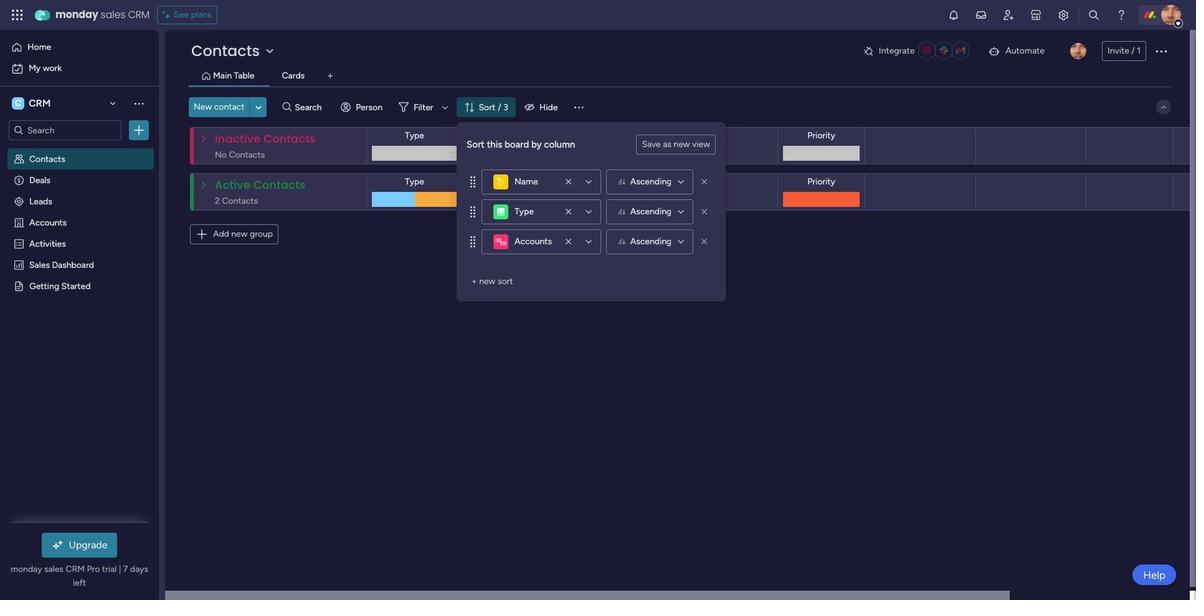 Task type: describe. For each thing, give the bounding box(es) containing it.
view
[[692, 139, 710, 150]]

/ for 1
[[1132, 45, 1135, 56]]

getting started
[[29, 280, 91, 291]]

v2 sort ascending image
[[618, 208, 625, 216]]

1
[[1137, 45, 1141, 56]]

upgrade button
[[41, 533, 117, 558]]

person
[[356, 102, 383, 112]]

sort this board by column
[[467, 139, 575, 150]]

inactive
[[215, 131, 261, 146]]

home
[[27, 42, 51, 52]]

sales dashboard
[[29, 259, 94, 270]]

my work
[[29, 63, 62, 74]]

remove sort image for accounts
[[699, 236, 711, 248]]

angle down image
[[256, 103, 262, 112]]

1 vertical spatial james peterson image
[[1071, 43, 1087, 59]]

cards button
[[279, 69, 308, 83]]

see
[[174, 9, 189, 20]]

leads
[[29, 196, 52, 206]]

upgrade
[[69, 539, 107, 551]]

hide
[[540, 102, 558, 112]]

workspace image
[[12, 97, 24, 110]]

monday for monday sales crm
[[55, 7, 98, 22]]

+
[[472, 276, 477, 287]]

sort
[[498, 276, 513, 287]]

priority for first priority field
[[808, 130, 836, 141]]

activities
[[29, 238, 66, 249]]

remove sort image for type
[[699, 206, 711, 218]]

Search field
[[292, 98, 329, 116]]

contacts up main
[[191, 41, 260, 61]]

integrate button
[[858, 38, 979, 64]]

my work link
[[7, 59, 151, 79]]

v2 search image
[[283, 100, 292, 114]]

person button
[[336, 97, 390, 117]]

hide button
[[520, 97, 565, 117]]

invite / 1
[[1108, 45, 1141, 56]]

save
[[642, 139, 661, 150]]

select product image
[[11, 9, 24, 21]]

work
[[43, 63, 62, 74]]

7 days left
[[73, 564, 148, 588]]

collapse image
[[1159, 102, 1169, 112]]

ascending for type
[[630, 206, 672, 217]]

+ new sort
[[472, 276, 513, 287]]

search everything image
[[1088, 9, 1101, 21]]

crm for monday sales crm
[[128, 7, 150, 22]]

menu image
[[573, 101, 585, 113]]

1 horizontal spatial james peterson image
[[1162, 5, 1182, 25]]

emails settings image
[[1058, 9, 1070, 21]]

automate
[[1006, 45, 1045, 56]]

invite / 1 button
[[1102, 41, 1147, 61]]

automate button
[[984, 41, 1050, 61]]

add new group button
[[190, 224, 279, 244]]

save as new view
[[642, 139, 710, 150]]

my
[[29, 63, 41, 74]]

priority for first priority field from the bottom
[[808, 176, 836, 187]]

arrow down image
[[438, 100, 453, 115]]

monday sales crm
[[55, 7, 150, 22]]

Inactive Contacts field
[[212, 131, 319, 147]]

remove sort image for name
[[699, 176, 711, 188]]

days
[[130, 564, 148, 575]]

help button
[[1133, 565, 1177, 585]]

update feed image
[[975, 9, 988, 21]]

1 vertical spatial type
[[405, 176, 424, 187]]

main
[[213, 70, 232, 81]]

v2 sort ascending image for accounts
[[618, 237, 625, 246]]

7
[[123, 564, 128, 575]]

new contact button
[[189, 97, 250, 117]]

my work option
[[7, 59, 151, 79]]

workspace options image
[[133, 97, 145, 110]]

new contact
[[194, 102, 245, 112]]



Task type: vqa. For each thing, say whether or not it's contained in the screenshot.
the Filter popup button
yes



Task type: locate. For each thing, give the bounding box(es) containing it.
2 type field from the top
[[402, 175, 427, 189]]

1 type field from the top
[[402, 129, 427, 143]]

1 ascending from the top
[[630, 176, 672, 187]]

invite
[[1108, 45, 1130, 56]]

0 vertical spatial sales
[[101, 7, 125, 22]]

0 horizontal spatial /
[[498, 102, 501, 112]]

0 vertical spatial james peterson image
[[1162, 5, 1182, 25]]

monday for monday sales crm pro trial |
[[11, 564, 42, 575]]

public dashboard image
[[13, 259, 25, 270]]

home link
[[7, 37, 151, 57]]

Type field
[[402, 129, 427, 143], [402, 175, 427, 189]]

0 vertical spatial priority
[[808, 130, 836, 141]]

contacts button
[[189, 41, 280, 61]]

main table button
[[210, 69, 258, 83]]

|
[[119, 564, 121, 575]]

inactive contacts
[[215, 131, 316, 146]]

1 priority field from the top
[[805, 129, 839, 143]]

filter
[[414, 102, 433, 112]]

sort left 3
[[479, 102, 496, 112]]

0 vertical spatial priority field
[[805, 129, 839, 143]]

left
[[73, 578, 86, 588]]

0 horizontal spatial new
[[231, 229, 248, 239]]

1 vertical spatial ascending
[[630, 206, 672, 217]]

new right +
[[479, 276, 496, 287]]

new inside "button"
[[674, 139, 690, 150]]

2 horizontal spatial new
[[674, 139, 690, 150]]

group
[[250, 229, 273, 239]]

sales up home option at the left of the page
[[101, 7, 125, 22]]

sales down upgrade button
[[44, 564, 63, 575]]

sales
[[29, 259, 50, 270]]

crm for monday sales crm pro trial |
[[66, 564, 85, 575]]

board
[[505, 139, 529, 150]]

0 horizontal spatial sales
[[44, 564, 63, 575]]

ascending
[[630, 176, 672, 187], [630, 206, 672, 217], [630, 236, 672, 247]]

option
[[0, 147, 159, 150]]

2 horizontal spatial crm
[[128, 7, 150, 22]]

main table
[[213, 70, 255, 81]]

2 ascending from the top
[[630, 206, 672, 217]]

sort for sort / 3
[[479, 102, 496, 112]]

sort left this
[[467, 139, 485, 150]]

sort / 3
[[479, 102, 508, 112]]

2 priority field from the top
[[805, 175, 839, 189]]

type
[[405, 130, 424, 141], [405, 176, 424, 187], [515, 206, 534, 217]]

c
[[15, 98, 21, 108]]

help image
[[1115, 9, 1128, 21]]

active
[[215, 177, 250, 193]]

1 vertical spatial v2 sort ascending image
[[618, 237, 625, 246]]

1 vertical spatial /
[[498, 102, 501, 112]]

2 remove sort image from the top
[[699, 206, 711, 218]]

1 horizontal spatial new
[[479, 276, 496, 287]]

/ left 3
[[498, 102, 501, 112]]

Active Contacts field
[[212, 177, 309, 193]]

+ new sort button
[[467, 272, 518, 292]]

table
[[234, 70, 255, 81]]

james peterson image
[[1162, 5, 1182, 25], [1071, 43, 1087, 59]]

1 horizontal spatial /
[[1132, 45, 1135, 56]]

1 horizontal spatial sales
[[101, 7, 125, 22]]

contact
[[214, 102, 245, 112]]

tab list
[[189, 66, 1172, 87]]

monday down upgrade button
[[11, 564, 42, 575]]

1 horizontal spatial crm
[[66, 564, 85, 575]]

1 horizontal spatial monday
[[55, 7, 98, 22]]

2 vertical spatial crm
[[66, 564, 85, 575]]

3
[[504, 102, 508, 112]]

see plans button
[[157, 6, 217, 24]]

crm left see
[[128, 7, 150, 22]]

2 vertical spatial remove sort image
[[699, 236, 711, 248]]

0 horizontal spatial james peterson image
[[1071, 43, 1087, 59]]

1 vertical spatial sort
[[467, 139, 485, 150]]

options image
[[133, 124, 145, 136]]

crm up left
[[66, 564, 85, 575]]

home option
[[7, 37, 151, 57]]

1 vertical spatial sales
[[44, 564, 63, 575]]

/
[[1132, 45, 1135, 56], [498, 102, 501, 112]]

1 vertical spatial new
[[231, 229, 248, 239]]

1 remove sort image from the top
[[699, 176, 711, 188]]

sort
[[479, 102, 496, 112], [467, 139, 485, 150]]

priority
[[808, 130, 836, 141], [808, 176, 836, 187]]

v2 sort ascending image
[[618, 178, 625, 186], [618, 237, 625, 246]]

2 vertical spatial type
[[515, 206, 534, 217]]

1 vertical spatial type field
[[402, 175, 427, 189]]

1 vertical spatial accounts
[[515, 236, 552, 247]]

monday marketplace image
[[1030, 9, 1043, 21]]

3 remove sort image from the top
[[699, 236, 711, 248]]

1 vertical spatial crm
[[29, 97, 51, 109]]

cards
[[282, 70, 305, 81]]

/ inside button
[[1132, 45, 1135, 56]]

1 horizontal spatial accounts
[[515, 236, 552, 247]]

v2 sort ascending image up v2 sort ascending image in the top right of the page
[[618, 178, 625, 186]]

list box
[[0, 146, 159, 465]]

remove sort image
[[699, 176, 711, 188], [699, 206, 711, 218], [699, 236, 711, 248]]

/ for 3
[[498, 102, 501, 112]]

1 v2 sort ascending image from the top
[[618, 178, 625, 186]]

0 vertical spatial crm
[[128, 7, 150, 22]]

notifications image
[[948, 9, 960, 21]]

as
[[663, 139, 672, 150]]

tab
[[320, 66, 340, 86]]

james peterson image left "invite"
[[1071, 43, 1087, 59]]

2 vertical spatial new
[[479, 276, 496, 287]]

save as new view button
[[636, 135, 716, 155]]

new for + new sort
[[479, 276, 496, 287]]

tab inside tab list
[[320, 66, 340, 86]]

by
[[532, 139, 542, 150]]

name
[[515, 176, 538, 187]]

0 horizontal spatial accounts
[[29, 217, 67, 227]]

plans
[[191, 9, 212, 20]]

1 vertical spatial monday
[[11, 564, 42, 575]]

0 vertical spatial /
[[1132, 45, 1135, 56]]

0 vertical spatial type field
[[402, 129, 427, 143]]

active contacts
[[215, 177, 306, 193]]

dashboard
[[52, 259, 94, 270]]

started
[[61, 280, 91, 291]]

help
[[1144, 569, 1166, 581]]

0 vertical spatial type
[[405, 130, 424, 141]]

/ left "1"
[[1132, 45, 1135, 56]]

options image
[[1154, 44, 1169, 59]]

workspace selection element
[[12, 96, 53, 111]]

accounts up activities
[[29, 217, 67, 227]]

contacts up deals
[[29, 153, 65, 164]]

1 vertical spatial priority
[[808, 176, 836, 187]]

trial
[[102, 564, 117, 575]]

ascending for name
[[630, 176, 672, 187]]

v2 sort ascending image down v2 sort ascending image in the top right of the page
[[618, 237, 625, 246]]

0 vertical spatial accounts
[[29, 217, 67, 227]]

monday up home option at the left of the page
[[55, 7, 98, 22]]

contacts inside list box
[[29, 153, 65, 164]]

new right add
[[231, 229, 248, 239]]

1 vertical spatial remove sort image
[[699, 206, 711, 218]]

contacts
[[191, 41, 260, 61], [264, 131, 316, 146], [29, 153, 65, 164], [253, 177, 306, 193]]

0 vertical spatial v2 sort ascending image
[[618, 178, 625, 186]]

0 vertical spatial sort
[[479, 102, 496, 112]]

ascending for accounts
[[630, 236, 672, 247]]

filter button
[[394, 97, 453, 117]]

crm right the workspace image
[[29, 97, 51, 109]]

sales for monday sales crm
[[101, 7, 125, 22]]

sort for sort this board by column
[[467, 139, 485, 150]]

see plans
[[174, 9, 212, 20]]

0 vertical spatial ascending
[[630, 176, 672, 187]]

getting
[[29, 280, 59, 291]]

Search in workspace field
[[26, 123, 104, 137]]

0 horizontal spatial crm
[[29, 97, 51, 109]]

contacts down 'v2 search' image
[[264, 131, 316, 146]]

monday
[[55, 7, 98, 22], [11, 564, 42, 575]]

0 horizontal spatial monday
[[11, 564, 42, 575]]

0 vertical spatial new
[[674, 139, 690, 150]]

2 vertical spatial ascending
[[630, 236, 672, 247]]

add
[[213, 229, 229, 239]]

james peterson image up options image
[[1162, 5, 1182, 25]]

2 priority from the top
[[808, 176, 836, 187]]

crm
[[128, 7, 150, 22], [29, 97, 51, 109], [66, 564, 85, 575]]

new for add new group
[[231, 229, 248, 239]]

0 vertical spatial monday
[[55, 7, 98, 22]]

monday sales crm pro trial |
[[11, 564, 123, 575]]

new right as
[[674, 139, 690, 150]]

contacts right active on the left of the page
[[253, 177, 306, 193]]

accounts up + new sort button
[[515, 236, 552, 247]]

3 ascending from the top
[[630, 236, 672, 247]]

accounts
[[29, 217, 67, 227], [515, 236, 552, 247]]

column
[[544, 139, 575, 150]]

integrate
[[879, 45, 915, 56]]

new
[[194, 102, 212, 112]]

invite members image
[[1003, 9, 1015, 21]]

2 v2 sort ascending image from the top
[[618, 237, 625, 246]]

add view image
[[328, 71, 333, 81]]

public board image
[[13, 280, 25, 292]]

this
[[487, 139, 502, 150]]

1 vertical spatial priority field
[[805, 175, 839, 189]]

new
[[674, 139, 690, 150], [231, 229, 248, 239], [479, 276, 496, 287]]

crm inside workspace selection element
[[29, 97, 51, 109]]

sales
[[101, 7, 125, 22], [44, 564, 63, 575]]

0 vertical spatial remove sort image
[[699, 176, 711, 188]]

list box containing contacts
[[0, 146, 159, 465]]

pro
[[87, 564, 100, 575]]

add new group
[[213, 229, 273, 239]]

v2 sort ascending image for name
[[618, 178, 625, 186]]

sales for monday sales crm pro trial |
[[44, 564, 63, 575]]

Priority field
[[805, 129, 839, 143], [805, 175, 839, 189]]

tab list containing main table
[[189, 66, 1172, 87]]

deals
[[29, 174, 50, 185]]

1 priority from the top
[[808, 130, 836, 141]]



